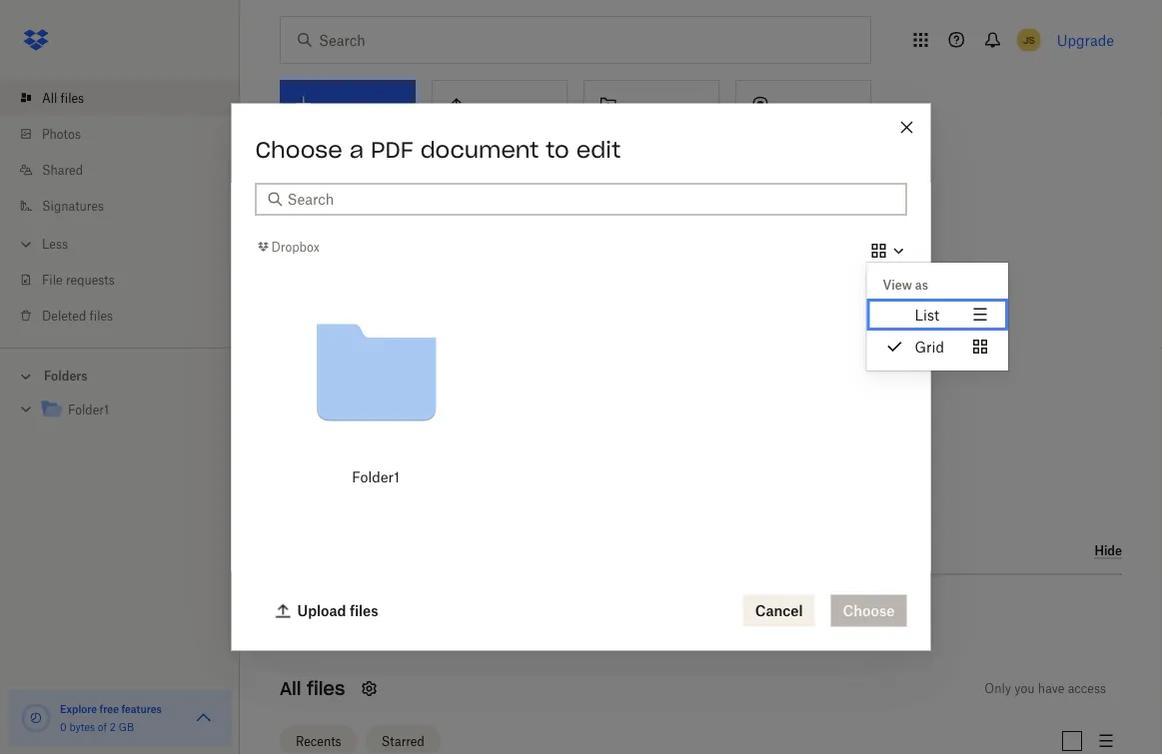Task type: vqa. For each thing, say whether or not it's contained in the screenshot.
PHOTOS
yes



Task type: describe. For each thing, give the bounding box(es) containing it.
edit
[[576, 135, 621, 163]]

photos
[[42, 126, 81, 141]]

access
[[1068, 681, 1106, 696]]

free
[[100, 703, 119, 715]]

folders button
[[0, 361, 240, 390]]

learn
[[756, 594, 794, 611]]

list containing all files
[[0, 68, 240, 348]]

you for use
[[309, 594, 333, 611]]

quota usage element
[[20, 702, 52, 734]]

view as
[[883, 277, 928, 292]]

list
[[915, 306, 939, 323]]

features
[[121, 703, 162, 715]]

folder1 button
[[291, 288, 460, 497]]

dropbox,
[[363, 594, 423, 611]]

deleted
[[42, 308, 86, 323]]

less
[[42, 236, 68, 251]]

install on desktop to work on files offline and stay synced.
[[300, 405, 554, 440]]

signatures
[[42, 198, 104, 213]]

requests
[[66, 272, 115, 287]]

list radio item
[[867, 299, 1008, 331]]

file requests link
[[16, 262, 240, 298]]

grid radio item
[[867, 331, 1008, 363]]

create folder
[[596, 128, 678, 143]]

dropbox inside 'choose a pdf document to edit' dialog
[[271, 239, 319, 254]]

deleted files link
[[16, 298, 240, 334]]

shared
[[42, 162, 83, 177]]

signatures link
[[16, 188, 240, 224]]

recents
[[296, 734, 341, 749]]

folder
[[641, 128, 678, 143]]

2 on from the left
[[450, 405, 464, 420]]

upgrade
[[1057, 31, 1114, 48]]

0
[[60, 721, 67, 733]]

to inside dialog
[[546, 135, 569, 163]]

all files list item
[[0, 80, 240, 116]]

files inside install on desktop to work on files offline and stay synced.
[[467, 405, 491, 420]]

to inside install on desktop to work on files offline and stay synced.
[[404, 405, 415, 420]]

recents button
[[280, 725, 357, 754]]

get started with dropbox
[[280, 183, 448, 200]]

shared link
[[16, 152, 240, 188]]

bytes
[[69, 721, 95, 733]]

learn more link
[[756, 594, 832, 611]]

all files link
[[16, 80, 240, 116]]

1 on from the left
[[338, 405, 352, 420]]

Search text field
[[287, 188, 895, 210]]

file
[[42, 272, 63, 287]]

starred
[[381, 734, 424, 749]]

files inside list item
[[61, 90, 84, 105]]

1 horizontal spatial dropbox
[[392, 183, 448, 200]]

up
[[699, 594, 716, 611]]

automatically
[[567, 594, 657, 611]]

folders
[[44, 369, 87, 384]]

view
[[883, 277, 912, 292]]



Task type: locate. For each thing, give the bounding box(es) containing it.
files up recents button on the bottom of the page
[[307, 677, 345, 700]]

on right the work
[[450, 405, 464, 420]]

suggested
[[427, 594, 495, 611]]

0 horizontal spatial to
[[404, 405, 415, 420]]

as
[[915, 277, 928, 292]]

dropbox image
[[16, 20, 56, 60]]

all files inside all files link
[[42, 90, 84, 105]]

1 horizontal spatial to
[[546, 135, 569, 163]]

0 vertical spatial folder1
[[68, 403, 109, 418]]

1 horizontal spatial on
[[450, 405, 464, 420]]

all
[[42, 90, 57, 105], [280, 677, 301, 700]]

dropbox down get
[[271, 239, 319, 254]]

choose a pdf document to edit
[[255, 135, 621, 163]]

you
[[309, 594, 333, 611], [1014, 681, 1035, 696]]

dropbox down choose a pdf document to edit
[[392, 183, 448, 200]]

as you use dropbox, suggested items will automatically show up here. learn more
[[288, 594, 832, 611]]

deleted files
[[42, 308, 113, 323]]

explore free features 0 bytes of 2 gb
[[60, 703, 162, 733]]

upgrade link
[[1057, 31, 1114, 48]]

photos link
[[16, 116, 240, 152]]

files up photos at the left top of the page
[[61, 90, 84, 105]]

all up photos at the left top of the page
[[42, 90, 57, 105]]

file requests
[[42, 272, 115, 287]]

offline
[[494, 405, 529, 420]]

to left the work
[[404, 405, 415, 420]]

0 horizontal spatial you
[[309, 594, 333, 611]]

a
[[349, 135, 364, 163]]

with
[[359, 183, 388, 200]]

gb
[[119, 721, 134, 733]]

only you have access
[[985, 681, 1106, 696]]

all files
[[42, 90, 84, 105], [280, 677, 345, 700]]

1 vertical spatial folder1
[[352, 469, 400, 486]]

folder1 inside button
[[352, 469, 400, 486]]

dropbox link
[[255, 237, 319, 257]]

0 horizontal spatial all
[[42, 90, 57, 105]]

show
[[660, 594, 695, 611]]

get
[[280, 183, 304, 200]]

files
[[61, 90, 84, 105], [89, 308, 113, 323], [467, 405, 491, 420], [307, 677, 345, 700]]

folder1 for folder1 button
[[352, 469, 400, 486]]

use
[[336, 594, 360, 611]]

more
[[798, 594, 832, 611]]

1 horizontal spatial all files
[[280, 677, 345, 700]]

desktop
[[355, 405, 401, 420]]

you for have
[[1014, 681, 1035, 696]]

1 horizontal spatial you
[[1014, 681, 1035, 696]]

0 horizontal spatial dropbox
[[271, 239, 319, 254]]

folder1 down synced.
[[352, 469, 400, 486]]

as
[[288, 594, 305, 611]]

list
[[0, 68, 240, 348]]

0 horizontal spatial all files
[[42, 90, 84, 105]]

1 vertical spatial all files
[[280, 677, 345, 700]]

of
[[98, 721, 107, 733]]

less image
[[16, 234, 36, 254]]

2
[[110, 721, 116, 733]]

explore
[[60, 703, 97, 715]]

starred button
[[365, 725, 440, 754]]

0 vertical spatial you
[[309, 594, 333, 611]]

1 vertical spatial dropbox
[[271, 239, 319, 254]]

started
[[308, 183, 356, 200]]

document
[[420, 135, 539, 163]]

all files up recents button on the bottom of the page
[[280, 677, 345, 700]]

on up synced.
[[338, 405, 352, 420]]

create folder button
[[584, 80, 719, 156]]

will
[[540, 594, 563, 611]]

all files up photos at the left top of the page
[[42, 90, 84, 105]]

only
[[985, 681, 1011, 696]]

install
[[300, 405, 335, 420]]

synced.
[[327, 425, 369, 440]]

0 vertical spatial all
[[42, 90, 57, 105]]

work
[[418, 405, 446, 420]]

1 horizontal spatial folder1
[[352, 469, 400, 486]]

you right as
[[309, 594, 333, 611]]

create
[[596, 128, 638, 143]]

to left edit
[[546, 135, 569, 163]]

0 horizontal spatial on
[[338, 405, 352, 420]]

on
[[338, 405, 352, 420], [450, 405, 464, 420]]

0 horizontal spatial folder1
[[68, 403, 109, 418]]

0 vertical spatial to
[[546, 135, 569, 163]]

1 vertical spatial to
[[404, 405, 415, 420]]

all up recents button on the bottom of the page
[[280, 677, 301, 700]]

here.
[[720, 594, 753, 611]]

you left have
[[1014, 681, 1035, 696]]

files right deleted
[[89, 308, 113, 323]]

stay
[[300, 425, 323, 440]]

choose a pdf document to edit dialog
[[231, 103, 1008, 651]]

choose
[[255, 135, 342, 163]]

files left offline
[[467, 405, 491, 420]]

all inside list item
[[42, 90, 57, 105]]

0 vertical spatial all files
[[42, 90, 84, 105]]

1 vertical spatial you
[[1014, 681, 1035, 696]]

folder1 for folder1 link
[[68, 403, 109, 418]]

folder1 link
[[40, 397, 224, 424]]

and
[[533, 405, 554, 420]]

0 vertical spatial dropbox
[[392, 183, 448, 200]]

items
[[499, 594, 536, 611]]

dropbox
[[392, 183, 448, 200], [271, 239, 319, 254]]

1 vertical spatial all
[[280, 677, 301, 700]]

have
[[1038, 681, 1064, 696]]

pdf
[[371, 135, 413, 163]]

1 horizontal spatial all
[[280, 677, 301, 700]]

folder1 down folders
[[68, 403, 109, 418]]

grid
[[915, 338, 944, 355]]

folder1
[[68, 403, 109, 418], [352, 469, 400, 486]]

to
[[546, 135, 569, 163], [404, 405, 415, 420]]



